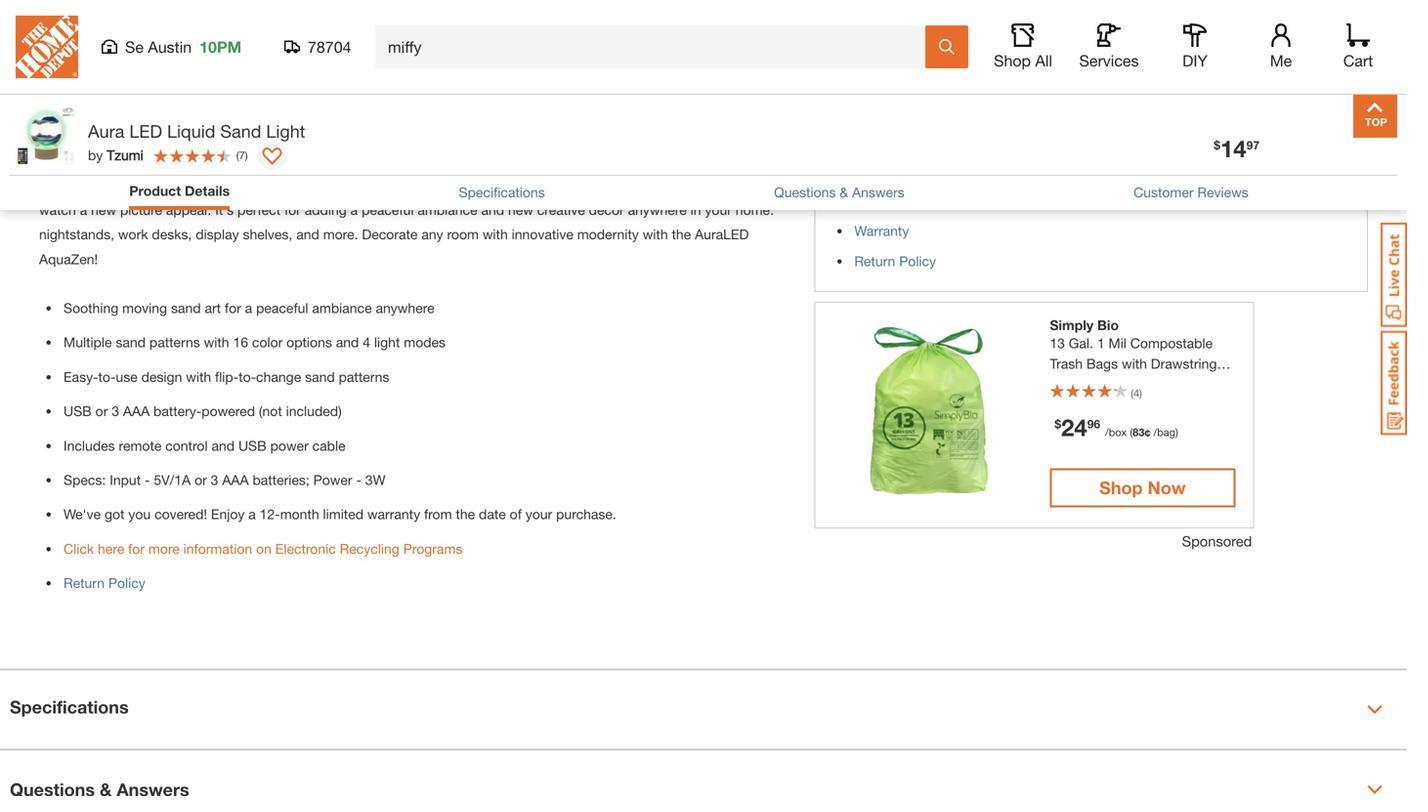 Task type: vqa. For each thing, say whether or not it's contained in the screenshot.
the
yes



Task type: locate. For each thing, give the bounding box(es) containing it.
0 vertical spatial $
[[1214, 138, 1220, 152]]

1 vertical spatial light
[[545, 152, 575, 169]]

usb left power
[[238, 438, 266, 454]]

for down rgb
[[284, 202, 301, 218]]

cart link
[[1337, 23, 1380, 70]]

led up perfect
[[230, 177, 256, 193]]

types
[[716, 152, 750, 169]]

1 horizontal spatial usb
[[238, 438, 266, 454]]

simply up gal. in the top of the page
[[1050, 317, 1094, 333]]

4 right friendly
[[1133, 387, 1139, 400]]

customer
[[1134, 184, 1194, 200]]

new down every
[[508, 202, 533, 218]]

0 horizontal spatial specifications
[[10, 697, 129, 718]]

bags
[[1087, 356, 1118, 372]]

compostable
[[1130, 335, 1213, 351]]

1 - from the left
[[145, 472, 150, 488]]

from up the programs
[[424, 506, 452, 522]]

97
[[1246, 138, 1260, 152]]

1 vertical spatial policy
[[108, 575, 145, 591]]

1 horizontal spatial sand
[[422, 152, 454, 169]]

product details up appear.
[[129, 183, 230, 199]]

month
[[280, 506, 319, 522]]

0 vertical spatial simply
[[565, 177, 606, 193]]

1 horizontal spatial simply
[[1050, 317, 1094, 333]]

return down the warranty
[[854, 253, 895, 269]]

0 horizontal spatial aquazen!
[[39, 251, 98, 267]]

0 horizontal spatial -
[[145, 472, 150, 488]]

or right 5v/1a
[[195, 472, 207, 488]]

3
[[112, 403, 119, 419], [211, 472, 218, 488]]

picture down art
[[448, 177, 490, 193]]

austin
[[148, 38, 192, 56]]

in
[[690, 202, 701, 218]]

shop now
[[1099, 477, 1186, 498]]

1 vertical spatial picture
[[120, 202, 162, 218]]

1 horizontal spatial led
[[230, 177, 256, 193]]

patterns down light
[[339, 369, 389, 385]]

0 vertical spatial to
[[133, 152, 145, 169]]

for
[[284, 202, 301, 218], [225, 300, 241, 316], [128, 541, 145, 557]]

24
[[1061, 413, 1087, 441]]

$ left 97 on the top right of page
[[1214, 138, 1220, 152]]

covered!
[[154, 506, 207, 522]]

0 horizontal spatial return policy
[[64, 575, 145, 591]]

0 horizontal spatial ambiance
[[312, 300, 372, 316]]

easy-
[[64, 369, 98, 385]]

with left 16 at top left
[[204, 334, 229, 350]]

2 horizontal spatial for
[[284, 202, 301, 218]]

anywhere
[[628, 202, 687, 218], [376, 300, 434, 316]]

4
[[363, 334, 370, 350], [1133, 387, 1139, 400]]

policy for the bottom return policy link
[[108, 575, 145, 591]]

me button
[[1250, 23, 1312, 70]]

programs
[[403, 541, 463, 557]]

1 vertical spatial your
[[705, 202, 732, 218]]

0 vertical spatial or
[[95, 403, 108, 419]]

product up appear.
[[129, 183, 181, 199]]

more
[[148, 541, 180, 557]]

services
[[1079, 51, 1139, 70]]

1 horizontal spatial aaa
[[222, 472, 249, 488]]

1 horizontal spatial return
[[854, 253, 895, 269]]

customer reviews
[[1134, 184, 1249, 200]]

with down mil on the top
[[1122, 356, 1147, 372]]

light left is
[[545, 152, 575, 169]]

1 horizontal spatial return policy link
[[854, 253, 936, 269]]

anywhere up light
[[376, 300, 434, 316]]

1 to- from the left
[[98, 369, 116, 385]]

perfect
[[237, 202, 281, 218]]

creative
[[537, 202, 585, 218]]

to right zen
[[133, 152, 145, 169]]

every
[[494, 177, 527, 193]]

1 horizontal spatial for
[[225, 300, 241, 316]]

usb down the easy-
[[64, 403, 92, 419]]

1 vertical spatial for
[[225, 300, 241, 316]]

change
[[256, 369, 301, 385]]

- left "3w"
[[356, 472, 361, 488]]

any
[[421, 226, 443, 242]]

&
[[840, 184, 848, 200]]

0 vertical spatial of
[[754, 152, 766, 169]]

with inside simply bio 13 gal. 1 mil compostable trash bags with drawstring eco-friendly heavy-duty (30- count)
[[1122, 356, 1147, 372]]

auraled up colors on the left top of page
[[272, 152, 326, 169]]

product
[[10, 40, 76, 61], [129, 183, 181, 199]]

return policy link down warranty link
[[854, 253, 936, 269]]

policy for the right return policy link
[[899, 253, 936, 269]]

or
[[95, 403, 108, 419], [195, 472, 207, 488]]

0 horizontal spatial return
[[64, 575, 105, 591]]

4 left light
[[363, 334, 370, 350]]

1 horizontal spatial policy
[[899, 253, 936, 269]]

caret image
[[1367, 782, 1383, 796]]

and up home:
[[733, 177, 756, 193]]

return policy down warranty link
[[854, 253, 936, 269]]

led right art
[[479, 152, 505, 169]]

made
[[593, 152, 627, 169]]

innovative
[[512, 226, 573, 242]]

feedback link image
[[1381, 330, 1407, 436]]

rgb
[[260, 177, 289, 193]]

and down "adding"
[[296, 226, 319, 242]]

options
[[286, 334, 332, 350]]

ambiance inside add some zen to your space with the auraled aquazen! this sand art led night light is made from different types of sands and features a variety of led rgb colors to create a unique picture every time. simply rotate the container and watch a new picture appear. it's perfect for adding a peaceful ambiance and new creative decor anywhere in your home: nightstands, work desks, display shelves, and more. decorate any room with innovative modernity with the auraled aquazen!
[[418, 202, 477, 218]]

me
[[1270, 51, 1292, 70]]

power
[[313, 472, 352, 488]]

a up multiple sand patterns with 16 color options and 4 light modes
[[245, 300, 252, 316]]

from inside add some zen to your space with the auraled aquazen! this sand art led night light is made from different types of sands and features a variety of led rgb colors to create a unique picture every time. simply rotate the container and watch a new picture appear. it's perfect for adding a peaceful ambiance and new creative decor anywhere in your home: nightstands, work desks, display shelves, and more. decorate any room with innovative modernity with the auraled aquazen!
[[631, 152, 659, 169]]

input
[[110, 472, 141, 488]]

to
[[133, 152, 145, 169], [334, 177, 346, 193]]

1 vertical spatial 3
[[211, 472, 218, 488]]

and down some
[[80, 177, 103, 193]]

is
[[579, 152, 589, 169]]

0 horizontal spatial patterns
[[149, 334, 200, 350]]

shop inside shop all button
[[994, 51, 1031, 70]]

desks,
[[152, 226, 192, 242]]

0 vertical spatial (
[[236, 149, 239, 161]]

0 vertical spatial light
[[266, 121, 305, 142]]

the right rotate
[[649, 177, 668, 193]]

to- down multiple
[[98, 369, 116, 385]]

0 horizontal spatial new
[[91, 202, 116, 218]]

3w
[[365, 472, 386, 488]]

aura
[[88, 121, 124, 142]]

1 vertical spatial anywhere
[[376, 300, 434, 316]]

to up "adding"
[[334, 177, 346, 193]]

power
[[270, 438, 309, 454]]

shop left all
[[994, 51, 1031, 70]]

2 - from the left
[[356, 472, 361, 488]]

1 vertical spatial simply
[[1050, 317, 1094, 333]]

of up it's
[[215, 177, 227, 193]]

your right in
[[705, 202, 732, 218]]

1 vertical spatial ambiance
[[312, 300, 372, 316]]

0 vertical spatial anywhere
[[628, 202, 687, 218]]

( right friendly
[[1131, 387, 1133, 400]]

return for the right return policy link
[[854, 253, 895, 269]]

return policy link
[[854, 253, 936, 269], [64, 575, 145, 591]]

$ 24 96 /box ( 83 ¢ /bag )
[[1055, 413, 1178, 441]]

product up product image
[[10, 40, 76, 61]]

new up "nightstands,"
[[91, 202, 116, 218]]

1 horizontal spatial product
[[129, 183, 181, 199]]

shop for shop all
[[994, 51, 1031, 70]]

soothing moving sand art for a peaceful ambiance anywhere
[[64, 300, 434, 316]]

auraled down in
[[695, 226, 749, 242]]

0 vertical spatial sand
[[220, 121, 261, 142]]

0 vertical spatial specifications
[[459, 184, 545, 200]]

1 horizontal spatial )
[[1139, 387, 1142, 400]]

sand up included) on the left bottom of the page
[[305, 369, 335, 385]]

your right date
[[525, 506, 552, 522]]

1 vertical spatial shop
[[1099, 477, 1143, 498]]

( left display image
[[236, 149, 239, 161]]

¢
[[1145, 426, 1151, 439]]

to- down 16 at top left
[[239, 369, 256, 385]]

mil
[[1109, 335, 1127, 351]]

$ inside '$ 24 96 /box ( 83 ¢ /bag )'
[[1055, 417, 1061, 431]]

led up the tzumi
[[129, 121, 162, 142]]

0 horizontal spatial shop
[[994, 51, 1031, 70]]

the left date
[[456, 506, 475, 522]]

1 horizontal spatial return policy
[[854, 253, 936, 269]]

$ inside $ 14 97
[[1214, 138, 1220, 152]]

0 vertical spatial return policy link
[[854, 253, 936, 269]]

1 vertical spatial return policy link
[[64, 575, 145, 591]]

new
[[91, 202, 116, 218], [508, 202, 533, 218]]

1
[[1097, 335, 1105, 351]]

(not
[[259, 403, 282, 419]]

ambiance up 'options'
[[312, 300, 372, 316]]

0 vertical spatial usb
[[64, 403, 92, 419]]

return policy for the right return policy link
[[854, 253, 936, 269]]

) right friendly
[[1139, 387, 1142, 400]]

2 vertical spatial sand
[[305, 369, 335, 385]]

and
[[80, 177, 103, 193], [733, 177, 756, 193], [481, 202, 504, 218], [296, 226, 319, 242], [336, 334, 359, 350], [211, 438, 235, 454]]

1 horizontal spatial or
[[195, 472, 207, 488]]

1 horizontal spatial from
[[631, 152, 659, 169]]

0 vertical spatial led
[[129, 121, 162, 142]]

picture
[[448, 177, 490, 193], [120, 202, 162, 218]]

product details up aura
[[10, 40, 139, 61]]

sand up use
[[116, 334, 146, 350]]

1 horizontal spatial ambiance
[[418, 202, 477, 218]]

( right the '/box'
[[1130, 426, 1133, 439]]

multiple
[[64, 334, 112, 350]]

1 horizontal spatial new
[[508, 202, 533, 218]]

1 horizontal spatial of
[[510, 506, 522, 522]]

space
[[179, 152, 216, 169]]

tzumi
[[107, 147, 143, 163]]

) inside '$ 24 96 /box ( 83 ¢ /bag )'
[[1175, 426, 1178, 439]]

or up includes
[[95, 403, 108, 419]]

0 vertical spatial return
[[854, 253, 895, 269]]

1 horizontal spatial to-
[[239, 369, 256, 385]]

of right 'types'
[[754, 152, 766, 169]]

sand left art
[[171, 300, 201, 316]]

1 vertical spatial usb
[[238, 438, 266, 454]]

0 horizontal spatial details
[[81, 40, 139, 61]]

your left space
[[149, 152, 175, 169]]

details left the austin
[[81, 40, 139, 61]]

1 horizontal spatial specifications
[[459, 184, 545, 200]]

1 horizontal spatial 3
[[211, 472, 218, 488]]

shop for shop now
[[1099, 477, 1143, 498]]

with left flip-
[[186, 369, 211, 385]]

return policy down here
[[64, 575, 145, 591]]

0 vertical spatial )
[[245, 149, 248, 161]]

$ 14 97
[[1214, 134, 1260, 162]]

0 horizontal spatial to
[[133, 152, 145, 169]]

0 horizontal spatial $
[[1055, 417, 1061, 431]]

0 horizontal spatial to-
[[98, 369, 116, 385]]

modernity
[[577, 226, 639, 242]]

shop all button
[[992, 23, 1054, 70]]

limited
[[323, 506, 364, 522]]

for right art
[[225, 300, 241, 316]]

with right room
[[483, 226, 508, 242]]

light inside add some zen to your space with the auraled aquazen! this sand art led night light is made from different types of sands and features a variety of led rgb colors to create a unique picture every time. simply rotate the container and watch a new picture appear. it's perfect for adding a peaceful ambiance and new creative decor anywhere in your home: nightstands, work desks, display shelves, and more. decorate any room with innovative modernity with the auraled aquazen!
[[545, 152, 575, 169]]

use
[[116, 369, 138, 385]]

aaa up remote
[[123, 403, 150, 419]]

aquazen! down "nightstands,"
[[39, 251, 98, 267]]

0 vertical spatial 3
[[112, 403, 119, 419]]

with right space
[[220, 152, 245, 169]]

details up it's
[[185, 183, 230, 199]]

0 vertical spatial details
[[81, 40, 139, 61]]

$ for 14
[[1214, 138, 1220, 152]]

light up display image
[[266, 121, 305, 142]]

picture up work
[[120, 202, 162, 218]]

return policy link down here
[[64, 575, 145, 591]]

peaceful up color
[[256, 300, 308, 316]]

and up the specs: input - 5v/1a or 3 aaa batteries; power - 3w on the left bottom
[[211, 438, 235, 454]]

shop inside the "shop now" button
[[1099, 477, 1143, 498]]

0 horizontal spatial usb
[[64, 403, 92, 419]]

colors
[[293, 177, 330, 193]]

anywhere down rotate
[[628, 202, 687, 218]]

aquazen! up create at the top of page
[[330, 152, 389, 169]]

for right here
[[128, 541, 145, 557]]

click here for more information on electronic recycling programs link
[[64, 541, 463, 557]]

0 vertical spatial for
[[284, 202, 301, 218]]

policy down here
[[108, 575, 145, 591]]

3 down use
[[112, 403, 119, 419]]

1 horizontal spatial $
[[1214, 138, 1220, 152]]

anywhere inside add some zen to your space with the auraled aquazen! this sand art led night light is made from different types of sands and features a variety of led rgb colors to create a unique picture every time. simply rotate the container and watch a new picture appear. it's perfect for adding a peaceful ambiance and new creative decor anywhere in your home: nightstands, work desks, display shelves, and more. decorate any room with innovative modernity with the auraled aquazen!
[[628, 202, 687, 218]]

78704
[[308, 38, 351, 56]]

a up more.
[[350, 202, 358, 218]]

usb
[[64, 403, 92, 419], [238, 438, 266, 454]]

1 vertical spatial from
[[424, 506, 452, 522]]

- right input
[[145, 472, 150, 488]]

sand up ( 7 )
[[220, 121, 261, 142]]

) left display image
[[245, 149, 248, 161]]

questions & answers button
[[774, 182, 904, 203], [774, 182, 904, 203]]

gal.
[[1069, 335, 1093, 351]]

count)
[[1050, 397, 1091, 413]]

specs:
[[64, 472, 106, 488]]

simply down is
[[565, 177, 606, 193]]

and down every
[[481, 202, 504, 218]]

0 horizontal spatial aaa
[[123, 403, 150, 419]]

3 down includes remote control and usb power cable
[[211, 472, 218, 488]]

0 horizontal spatial )
[[245, 149, 248, 161]]

)
[[245, 149, 248, 161], [1139, 387, 1142, 400], [1175, 426, 1178, 439]]

peaceful up decorate on the top left
[[362, 202, 414, 218]]

(30-
[[1207, 376, 1231, 392]]

$ down count)
[[1055, 417, 1061, 431]]

adding
[[305, 202, 347, 218]]

1 horizontal spatial patterns
[[339, 369, 389, 385]]

date
[[479, 506, 506, 522]]

2 vertical spatial your
[[525, 506, 552, 522]]

aaa up enjoy
[[222, 472, 249, 488]]

0 vertical spatial 4
[[363, 334, 370, 350]]

live chat image
[[1381, 223, 1407, 327]]

patterns up design
[[149, 334, 200, 350]]

1 vertical spatial $
[[1055, 417, 1061, 431]]

peaceful
[[362, 202, 414, 218], [256, 300, 308, 316]]

simply inside add some zen to your space with the auraled aquazen! this sand art led night light is made from different types of sands and features a variety of led rgb colors to create a unique picture every time. simply rotate the container and watch a new picture appear. it's perfect for adding a peaceful ambiance and new creative decor anywhere in your home: nightstands, work desks, display shelves, and more. decorate any room with innovative modernity with the auraled aquazen!
[[565, 177, 606, 193]]

create
[[350, 177, 388, 193]]

policy down warranty link
[[899, 253, 936, 269]]

0 horizontal spatial sand
[[116, 334, 146, 350]]

1 vertical spatial or
[[195, 472, 207, 488]]

includes
[[64, 438, 115, 454]]

1 horizontal spatial anywhere
[[628, 202, 687, 218]]

sponsored
[[1182, 533, 1252, 550]]

1 new from the left
[[91, 202, 116, 218]]

1 horizontal spatial details
[[185, 183, 230, 199]]

time.
[[531, 177, 561, 193]]

specifications button
[[459, 182, 545, 203], [459, 182, 545, 203], [0, 671, 1407, 749]]

from up rotate
[[631, 152, 659, 169]]

simply bio 13 gal. 1 mil compostable trash bags with drawstring eco-friendly heavy-duty (30- count)
[[1050, 317, 1231, 413]]

a up "nightstands,"
[[80, 202, 87, 218]]

96
[[1087, 417, 1100, 431]]

0 vertical spatial your
[[149, 152, 175, 169]]

1 horizontal spatial auraled
[[695, 226, 749, 242]]

shop left now
[[1099, 477, 1143, 498]]

) right ¢
[[1175, 426, 1178, 439]]

sand up unique
[[422, 152, 454, 169]]

home:
[[736, 202, 774, 218]]

the down in
[[672, 226, 691, 242]]

a left the 12-
[[248, 506, 256, 522]]

0 vertical spatial shop
[[994, 51, 1031, 70]]

ambiance up any
[[418, 202, 477, 218]]

to-
[[98, 369, 116, 385], [239, 369, 256, 385]]

2 horizontal spatial your
[[705, 202, 732, 218]]



Task type: describe. For each thing, give the bounding box(es) containing it.
1 vertical spatial details
[[185, 183, 230, 199]]

0 horizontal spatial led
[[129, 121, 162, 142]]

( 4 )
[[1131, 387, 1142, 400]]

friendly
[[1079, 376, 1127, 392]]

purchase.
[[556, 506, 616, 522]]

nightstands,
[[39, 226, 114, 242]]

( for 4
[[1131, 387, 1133, 400]]

$ for 24
[[1055, 417, 1061, 431]]

0 horizontal spatial your
[[149, 152, 175, 169]]

decorate
[[362, 226, 418, 242]]

0 horizontal spatial anywhere
[[376, 300, 434, 316]]

control
[[165, 438, 208, 454]]

1 horizontal spatial 4
[[1133, 387, 1139, 400]]

0 horizontal spatial for
[[128, 541, 145, 557]]

1 vertical spatial aaa
[[222, 472, 249, 488]]

0 vertical spatial auraled
[[272, 152, 326, 169]]

services button
[[1078, 23, 1140, 70]]

bio
[[1097, 317, 1119, 333]]

features
[[106, 177, 156, 193]]

a left variety
[[159, 177, 167, 193]]

duty
[[1174, 376, 1203, 392]]

display image
[[262, 148, 282, 167]]

0 vertical spatial aaa
[[123, 403, 150, 419]]

14
[[1220, 134, 1246, 162]]

0 horizontal spatial from
[[424, 506, 452, 522]]

it's
[[215, 202, 234, 218]]

light
[[374, 334, 400, 350]]

room
[[447, 226, 479, 242]]

now
[[1148, 477, 1186, 498]]

container
[[672, 177, 729, 193]]

2 horizontal spatial of
[[754, 152, 766, 169]]

liquid
[[167, 121, 215, 142]]

cable
[[312, 438, 346, 454]]

you
[[128, 506, 151, 522]]

/box
[[1105, 426, 1127, 439]]

from the manufacturer
[[825, 192, 975, 209]]

0 horizontal spatial 3
[[112, 403, 119, 419]]

enjoy
[[211, 506, 245, 522]]

heavy-
[[1131, 376, 1174, 392]]

0 vertical spatial picture
[[448, 177, 490, 193]]

flip-
[[215, 369, 239, 385]]

questions
[[774, 184, 836, 200]]

this
[[393, 152, 418, 169]]

cart
[[1343, 51, 1373, 70]]

peaceful inside add some zen to your space with the auraled aquazen! this sand art led night light is made from different types of sands and features a variety of led rgb colors to create a unique picture every time. simply rotate the container and watch a new picture appear. it's perfect for adding a peaceful ambiance and new creative decor anywhere in your home: nightstands, work desks, display shelves, and more. decorate any room with innovative modernity with the auraled aquazen!
[[362, 202, 414, 218]]

eco-
[[1050, 376, 1079, 392]]

sand inside add some zen to your space with the auraled aquazen! this sand art led night light is made from different types of sands and features a variety of led rgb colors to create a unique picture every time. simply rotate the container and watch a new picture appear. it's perfect for adding a peaceful ambiance and new creative decor anywhere in your home: nightstands, work desks, display shelves, and more. decorate any room with innovative modernity with the auraled aquazen!
[[422, 152, 454, 169]]

different
[[663, 152, 713, 169]]

/bag
[[1154, 426, 1175, 439]]

moving
[[122, 300, 167, 316]]

) for ( 7 )
[[245, 149, 248, 161]]

work
[[118, 226, 148, 242]]

click here for more information on electronic recycling programs
[[64, 541, 463, 557]]

What can we help you find today? search field
[[388, 26, 924, 67]]

1 vertical spatial patterns
[[339, 369, 389, 385]]

return for the bottom return policy link
[[64, 575, 105, 591]]

all
[[1035, 51, 1052, 70]]

2 new from the left
[[508, 202, 533, 218]]

from
[[825, 192, 859, 209]]

with right the modernity
[[643, 226, 668, 242]]

1 vertical spatial product details
[[129, 183, 230, 199]]

2 to- from the left
[[239, 369, 256, 385]]

a right create at the top of page
[[392, 177, 399, 193]]

) for ( 4 )
[[1139, 387, 1142, 400]]

information
[[183, 541, 252, 557]]

shop now button
[[1050, 469, 1235, 508]]

by tzumi
[[88, 147, 143, 163]]

13 gal. 1 mil compostable trash bags with drawstring eco-friendly heavy-duty (30-count) image
[[835, 318, 1025, 508]]

12-
[[260, 506, 280, 522]]

night
[[508, 152, 541, 169]]

shop all
[[994, 51, 1052, 70]]

recycling
[[340, 541, 399, 557]]

1 vertical spatial auraled
[[695, 226, 749, 242]]

1 vertical spatial of
[[215, 177, 227, 193]]

art
[[205, 300, 221, 316]]

7
[[239, 149, 245, 161]]

shelves,
[[243, 226, 292, 242]]

rotate
[[610, 177, 645, 193]]

( for 7
[[236, 149, 239, 161]]

0 horizontal spatial picture
[[120, 202, 162, 218]]

0 vertical spatial product
[[10, 40, 76, 61]]

1 vertical spatial product
[[129, 183, 181, 199]]

modes
[[404, 334, 446, 350]]

0 vertical spatial sand
[[171, 300, 201, 316]]

16
[[233, 334, 248, 350]]

0 horizontal spatial light
[[266, 121, 305, 142]]

the home depot logo image
[[16, 16, 78, 78]]

includes remote control and usb power cable
[[64, 438, 346, 454]]

product image image
[[15, 104, 78, 167]]

got
[[105, 506, 125, 522]]

design
[[141, 369, 182, 385]]

2 vertical spatial led
[[230, 177, 256, 193]]

the right &
[[863, 192, 884, 209]]

aura led liquid sand light
[[88, 121, 305, 142]]

on
[[256, 541, 272, 557]]

( inside '$ 24 96 /box ( 83 ¢ /bag )'
[[1130, 426, 1133, 439]]

specs: input - 5v/1a or 3 aaa batteries; power - 3w
[[64, 472, 386, 488]]

for inside add some zen to your space with the auraled aquazen! this sand art led night light is made from different types of sands and features a variety of led rgb colors to create a unique picture every time. simply rotate the container and watch a new picture appear. it's perfect for adding a peaceful ambiance and new creative decor anywhere in your home: nightstands, work desks, display shelves, and more. decorate any room with innovative modernity with the auraled aquazen!
[[284, 202, 301, 218]]

1 vertical spatial led
[[479, 152, 505, 169]]

zen
[[105, 152, 129, 169]]

( 7 )
[[236, 149, 248, 161]]

0 vertical spatial product details
[[10, 40, 139, 61]]

2 horizontal spatial sand
[[305, 369, 335, 385]]

the right 7
[[249, 152, 268, 169]]

soothing
[[64, 300, 119, 316]]

1 vertical spatial sand
[[116, 334, 146, 350]]

1 horizontal spatial aquazen!
[[330, 152, 389, 169]]

powered
[[202, 403, 255, 419]]

1 vertical spatial peaceful
[[256, 300, 308, 316]]

diy
[[1182, 51, 1208, 70]]

2 vertical spatial of
[[510, 506, 522, 522]]

and right 'options'
[[336, 334, 359, 350]]

simply inside simply bio 13 gal. 1 mil compostable trash bags with drawstring eco-friendly heavy-duty (30- count)
[[1050, 317, 1094, 333]]

1 horizontal spatial to
[[334, 177, 346, 193]]

13
[[1050, 335, 1065, 351]]

0 horizontal spatial sand
[[220, 121, 261, 142]]

warranty link
[[854, 223, 909, 239]]

1 vertical spatial specifications
[[10, 697, 129, 718]]

usb or 3 aaa battery-powered (not included)
[[64, 403, 342, 419]]

add some zen to your space with the auraled aquazen! this sand art led night light is made from different types of sands and features a variety of led rgb colors to create a unique picture every time. simply rotate the container and watch a new picture appear. it's perfect for adding a peaceful ambiance and new creative decor anywhere in your home: nightstands, work desks, display shelves, and more. decorate any room with innovative modernity with the auraled aquazen!
[[39, 152, 774, 267]]

included)
[[286, 403, 342, 419]]

here
[[98, 541, 124, 557]]

return policy for the bottom return policy link
[[64, 575, 145, 591]]

questions & answers
[[774, 184, 904, 200]]

manufacturer
[[887, 192, 975, 209]]

se austin 10pm
[[125, 38, 241, 56]]

0 vertical spatial patterns
[[149, 334, 200, 350]]



